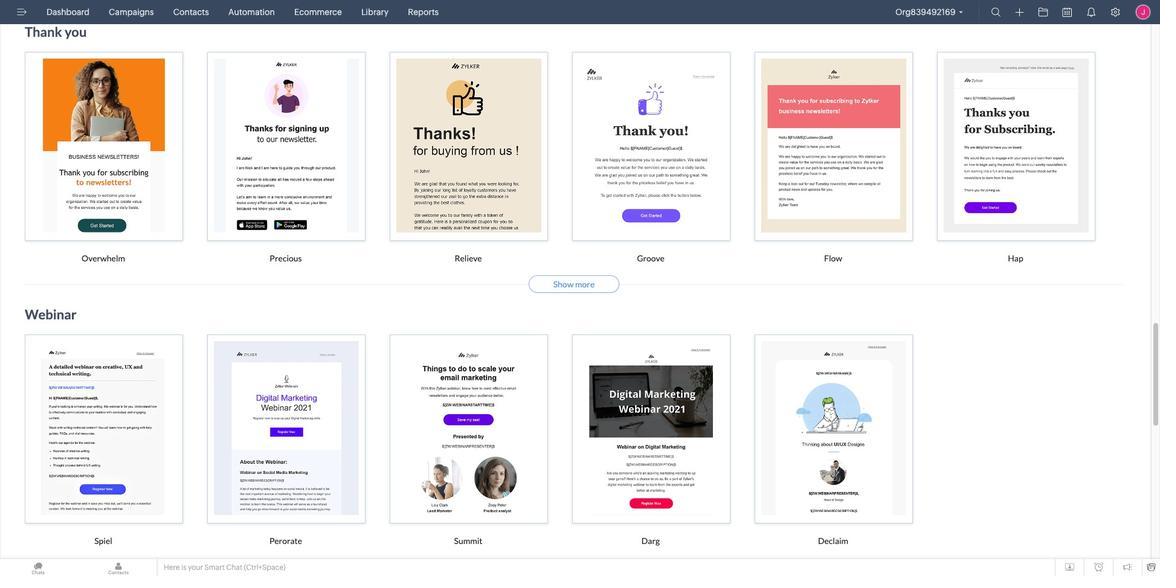 Task type: locate. For each thing, give the bounding box(es) containing it.
notifications image
[[1086, 7, 1096, 17]]

smart
[[204, 564, 225, 572]]

reports
[[408, 7, 439, 17]]

dashboard link
[[42, 0, 94, 24]]

contacts
[[173, 7, 209, 17]]

contacts image
[[80, 559, 156, 576]]

quick actions image
[[1015, 8, 1024, 17]]

(ctrl+space)
[[244, 564, 286, 572]]

dashboard
[[47, 7, 89, 17]]

library link
[[356, 0, 393, 24]]

org839492169
[[895, 7, 955, 17]]



Task type: describe. For each thing, give the bounding box(es) containing it.
campaigns
[[109, 7, 154, 17]]

your
[[188, 564, 203, 572]]

ecommerce
[[294, 7, 342, 17]]

calendar image
[[1062, 7, 1072, 17]]

configure settings image
[[1110, 7, 1120, 17]]

here
[[164, 564, 180, 572]]

reports link
[[403, 0, 444, 24]]

campaigns link
[[104, 0, 159, 24]]

automation
[[228, 7, 275, 17]]

contacts link
[[168, 0, 214, 24]]

folder image
[[1038, 7, 1048, 17]]

here is your smart chat (ctrl+space)
[[164, 564, 286, 572]]

chat
[[226, 564, 242, 572]]

chats image
[[0, 559, 76, 576]]

automation link
[[223, 0, 280, 24]]

is
[[181, 564, 186, 572]]

search image
[[991, 7, 1001, 17]]

library
[[361, 7, 389, 17]]

ecommerce link
[[289, 0, 347, 24]]



Task type: vqa. For each thing, say whether or not it's contained in the screenshot.
sales motivator 'image'
no



